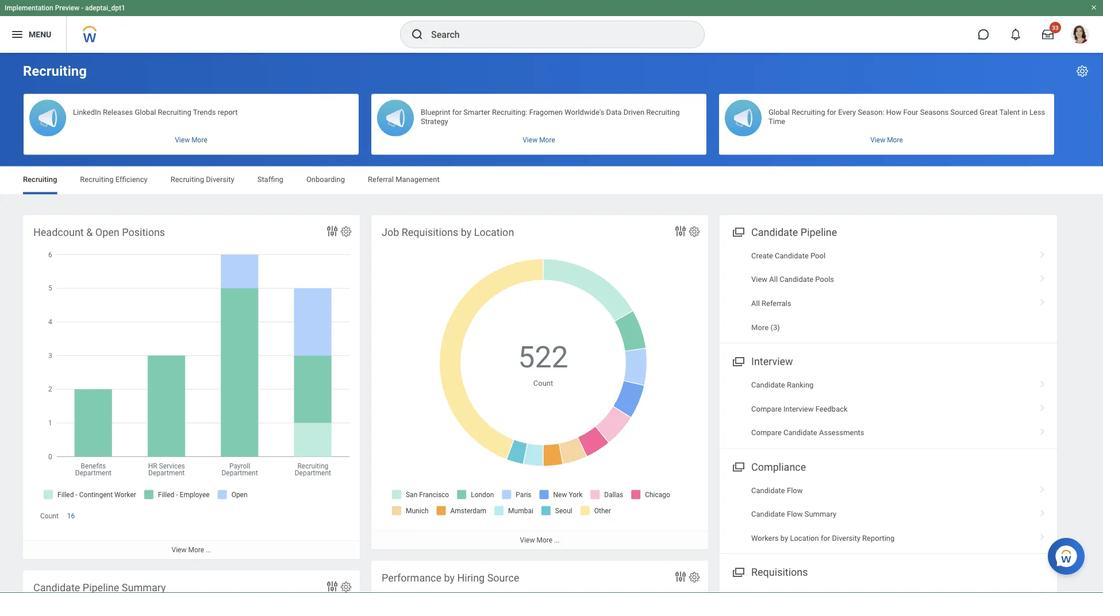 Task type: vqa. For each thing, say whether or not it's contained in the screenshot.
'Pay Cycle Command Center' link
no



Task type: locate. For each thing, give the bounding box(es) containing it.
by inside list
[[781, 534, 788, 543]]

1 horizontal spatial view more ...
[[520, 537, 560, 545]]

flow for candidate flow summary
[[787, 511, 803, 519]]

1 vertical spatial count
[[40, 513, 59, 521]]

report
[[218, 108, 238, 116]]

compare interview feedback link
[[720, 398, 1057, 421]]

0 vertical spatial view more ...
[[520, 537, 560, 545]]

diversity
[[206, 175, 234, 184], [832, 534, 861, 543]]

... inside headcount & open positions element
[[206, 547, 211, 555]]

compare interview feedback
[[751, 405, 848, 414]]

6 chevron right image from the top
[[1035, 530, 1050, 542]]

headcount & open positions element
[[23, 215, 360, 560]]

1 horizontal spatial location
[[790, 534, 819, 543]]

0 vertical spatial location
[[474, 227, 514, 239]]

configure candidate pipeline summary image
[[340, 581, 352, 594]]

0 vertical spatial diversity
[[206, 175, 234, 184]]

1 vertical spatial location
[[790, 534, 819, 543]]

location
[[474, 227, 514, 239], [790, 534, 819, 543]]

view more ... inside job requisitions by location 'element'
[[520, 537, 560, 545]]

chevron right image
[[1035, 271, 1050, 283], [1035, 295, 1050, 307], [1035, 483, 1050, 494], [1035, 588, 1050, 594]]

compare
[[751, 405, 782, 414], [751, 429, 782, 438]]

more (3)
[[751, 323, 780, 332]]

more inside job requisitions by location 'element'
[[537, 537, 552, 545]]

1 vertical spatial by
[[781, 534, 788, 543]]

2 horizontal spatial by
[[781, 534, 788, 543]]

list containing candidate flow
[[720, 479, 1057, 551]]

candidate up workers
[[751, 511, 785, 519]]

flow inside candidate flow summary link
[[787, 511, 803, 519]]

2 list from the top
[[720, 374, 1057, 445]]

0 horizontal spatial by
[[444, 573, 455, 585]]

count down 522 button
[[533, 379, 553, 388]]

2 vertical spatial by
[[444, 573, 455, 585]]

0 horizontal spatial diversity
[[206, 175, 234, 184]]

candidate flow
[[751, 487, 803, 495]]

0 horizontal spatial more
[[188, 547, 204, 555]]

chevron right image for view all candidate pools
[[1035, 271, 1050, 283]]

1 vertical spatial flow
[[787, 511, 803, 519]]

candidate
[[751, 227, 798, 239], [775, 252, 809, 260], [780, 275, 813, 284], [751, 381, 785, 390], [784, 429, 817, 438], [751, 487, 785, 495], [751, 511, 785, 519]]

1 vertical spatial compare
[[751, 429, 782, 438]]

implementation
[[5, 4, 53, 12]]

linkedin
[[73, 108, 101, 116]]

interview up candidate ranking
[[751, 356, 793, 368]]

0 horizontal spatial requisitions
[[402, 227, 458, 239]]

4 chevron right image from the top
[[1035, 425, 1050, 436]]

list containing create candidate pool
[[720, 244, 1057, 340]]

chevron right image inside create candidate pool link
[[1035, 248, 1050, 259]]

candidate inside the compare candidate assessments link
[[784, 429, 817, 438]]

for left the every
[[827, 108, 836, 116]]

2 vertical spatial menu group image
[[730, 564, 746, 580]]

2 vertical spatial more
[[188, 547, 204, 555]]

list containing candidate ranking
[[720, 374, 1057, 445]]

four
[[903, 108, 918, 116]]

0 vertical spatial by
[[461, 227, 472, 239]]

chevron right image inside compare interview feedback "link"
[[1035, 401, 1050, 413]]

2 chevron right image from the top
[[1035, 295, 1050, 307]]

1 horizontal spatial view more ... link
[[371, 531, 708, 550]]

view for job requisitions by location
[[520, 537, 535, 545]]

1 vertical spatial menu group image
[[730, 459, 746, 475]]

configure performance by hiring source image
[[688, 572, 701, 584]]

configure and view chart data image inside job requisitions by location 'element'
[[674, 224, 688, 238]]

global
[[135, 108, 156, 116], [769, 108, 790, 116]]

hiring
[[457, 573, 485, 585]]

0 vertical spatial more
[[751, 323, 769, 332]]

count left the 16
[[40, 513, 59, 521]]

1 horizontal spatial diversity
[[832, 534, 861, 543]]

diversity left staffing
[[206, 175, 234, 184]]

configure and view chart data image inside headcount & open positions element
[[325, 224, 339, 238]]

requisitions inside 'element'
[[402, 227, 458, 239]]

menu group image
[[730, 224, 746, 239]]

1 list from the top
[[720, 244, 1057, 340]]

tab list
[[11, 167, 1092, 195]]

compare for compare candidate assessments
[[751, 429, 782, 438]]

recruiting left efficiency
[[80, 175, 114, 184]]

0 vertical spatial requisitions
[[402, 227, 458, 239]]

data
[[606, 108, 622, 116]]

releases
[[103, 108, 133, 116]]

1 vertical spatial interview
[[784, 405, 814, 414]]

...
[[554, 537, 560, 545], [206, 547, 211, 555]]

configure and view chart data image left configure headcount & open positions icon
[[325, 224, 339, 238]]

chevron right image for summary
[[1035, 506, 1050, 518]]

menu group image
[[730, 354, 746, 369], [730, 459, 746, 475], [730, 564, 746, 580]]

view inside headcount & open positions element
[[172, 547, 187, 555]]

global up time
[[769, 108, 790, 116]]

1 horizontal spatial more
[[537, 537, 552, 545]]

performance by hiring source
[[382, 573, 519, 585]]

configure and view chart data image
[[674, 571, 688, 584]]

flow inside candidate flow "link"
[[787, 487, 803, 495]]

trends
[[193, 108, 216, 116]]

view more ... link for location
[[371, 531, 708, 550]]

3 list from the top
[[720, 479, 1057, 551]]

0 vertical spatial list
[[720, 244, 1057, 340]]

configure and view chart data image for positions
[[325, 224, 339, 238]]

candidate left ranking
[[751, 381, 785, 390]]

chevron right image inside view all candidate pools link
[[1035, 271, 1050, 283]]

chevron right image
[[1035, 248, 1050, 259], [1035, 377, 1050, 389], [1035, 401, 1050, 413], [1035, 425, 1050, 436], [1035, 506, 1050, 518], [1035, 530, 1050, 542]]

1 chevron right image from the top
[[1035, 248, 1050, 259]]

for left smarter at top left
[[452, 108, 462, 116]]

1 vertical spatial ...
[[206, 547, 211, 555]]

522 button
[[518, 338, 570, 378]]

0 vertical spatial ...
[[554, 537, 560, 545]]

view all candidate pools link
[[720, 268, 1057, 292]]

location inside job requisitions by location 'element'
[[474, 227, 514, 239]]

worldwide's
[[565, 108, 604, 116]]

flow for candidate flow
[[787, 487, 803, 495]]

1 horizontal spatial global
[[769, 108, 790, 116]]

view more ...
[[520, 537, 560, 545], [172, 547, 211, 555]]

all up all referrals
[[769, 275, 778, 284]]

0 vertical spatial count
[[533, 379, 553, 388]]

Search Workday  search field
[[431, 22, 681, 47]]

candidate down candidate pipeline
[[775, 252, 809, 260]]

2 vertical spatial view
[[172, 547, 187, 555]]

chevron right image inside the workers by location for diversity reporting link
[[1035, 530, 1050, 542]]

view more ... link for positions
[[23, 541, 360, 560]]

522 main content
[[0, 53, 1103, 594]]

candidate down create candidate pool
[[780, 275, 813, 284]]

16 button
[[67, 512, 77, 521]]

0 vertical spatial flow
[[787, 487, 803, 495]]

every
[[838, 108, 856, 116]]

recruiting right "driven"
[[646, 108, 680, 116]]

1 compare from the top
[[751, 405, 782, 414]]

0 horizontal spatial all
[[751, 299, 760, 308]]

&
[[86, 227, 93, 239]]

by for performance by hiring source
[[444, 573, 455, 585]]

candidate ranking link
[[720, 374, 1057, 398]]

1 vertical spatial view more ...
[[172, 547, 211, 555]]

by
[[461, 227, 472, 239], [781, 534, 788, 543], [444, 573, 455, 585]]

3 chevron right image from the top
[[1035, 483, 1050, 494]]

requisitions
[[402, 227, 458, 239], [751, 567, 808, 579]]

for down summary
[[821, 534, 830, 543]]

view more ... for job requisitions by location
[[520, 537, 560, 545]]

season:
[[858, 108, 884, 116]]

flow left summary
[[787, 511, 803, 519]]

candidate flow link
[[720, 479, 1057, 503]]

recruiting left the every
[[792, 108, 825, 116]]

view
[[751, 275, 768, 284], [520, 537, 535, 545], [172, 547, 187, 555]]

list
[[720, 244, 1057, 340], [720, 374, 1057, 445], [720, 479, 1057, 551]]

menu
[[29, 30, 51, 39]]

1 horizontal spatial requisitions
[[751, 567, 808, 579]]

chevron right image inside candidate flow "link"
[[1035, 483, 1050, 494]]

0 vertical spatial menu group image
[[730, 354, 746, 369]]

candidate inside candidate flow "link"
[[751, 487, 785, 495]]

seasons
[[920, 108, 949, 116]]

1 horizontal spatial view
[[520, 537, 535, 545]]

all
[[769, 275, 778, 284], [751, 299, 760, 308]]

candidate inside view all candidate pools link
[[780, 275, 813, 284]]

1 horizontal spatial count
[[533, 379, 553, 388]]

requisitions down workers
[[751, 567, 808, 579]]

chevron right image inside candidate flow summary link
[[1035, 506, 1050, 518]]

view more ... link
[[371, 531, 708, 550], [23, 541, 360, 560]]

flow
[[787, 487, 803, 495], [787, 511, 803, 519]]

more inside dropdown button
[[751, 323, 769, 332]]

all referrals
[[751, 299, 791, 308]]

more
[[751, 323, 769, 332], [537, 537, 552, 545], [188, 547, 204, 555]]

2 vertical spatial list
[[720, 479, 1057, 551]]

candidate flow summary
[[751, 511, 837, 519]]

0 vertical spatial view
[[751, 275, 768, 284]]

1 horizontal spatial by
[[461, 227, 472, 239]]

2 compare from the top
[[751, 429, 782, 438]]

0 horizontal spatial ...
[[206, 547, 211, 555]]

preview
[[55, 4, 79, 12]]

search image
[[410, 28, 424, 41]]

requisitions right job
[[402, 227, 458, 239]]

compare down candidate ranking
[[751, 405, 782, 414]]

5 chevron right image from the top
[[1035, 506, 1050, 518]]

33
[[1052, 24, 1059, 31]]

522 count
[[518, 340, 568, 388]]

view more ... inside headcount & open positions element
[[172, 547, 211, 555]]

assessments
[[819, 429, 864, 438]]

tab list inside the 522 main content
[[11, 167, 1092, 195]]

view inside job requisitions by location 'element'
[[520, 537, 535, 545]]

0 horizontal spatial view more ...
[[172, 547, 211, 555]]

candidate down compare interview feedback
[[784, 429, 817, 438]]

menu group image for compliance
[[730, 459, 746, 475]]

chevron right image for location
[[1035, 530, 1050, 542]]

configure and view chart data image left configure job requisitions by location icon
[[674, 224, 688, 238]]

2 menu group image from the top
[[730, 459, 746, 475]]

inbox large image
[[1042, 29, 1054, 40]]

2 chevron right image from the top
[[1035, 377, 1050, 389]]

linkedin releases global recruiting trends report
[[73, 108, 238, 116]]

0 horizontal spatial view more ... link
[[23, 541, 360, 560]]

1 vertical spatial more
[[537, 537, 552, 545]]

2 global from the left
[[769, 108, 790, 116]]

diversity left reporting
[[832, 534, 861, 543]]

2 flow from the top
[[787, 511, 803, 519]]

blueprint for smarter recruiting: fragomen worldwide's data driven recruiting strategy button
[[371, 94, 707, 155]]

chevron right image inside all referrals link
[[1035, 295, 1050, 307]]

1 vertical spatial view
[[520, 537, 535, 545]]

recruiting down linkedin releases global recruiting trends report button
[[171, 175, 204, 184]]

-
[[81, 4, 83, 12]]

compare inside "link"
[[751, 405, 782, 414]]

0 vertical spatial compare
[[751, 405, 782, 414]]

chevron right image inside the compare candidate assessments link
[[1035, 425, 1050, 436]]

2 horizontal spatial more
[[751, 323, 769, 332]]

3 chevron right image from the top
[[1035, 401, 1050, 413]]

global right releases
[[135, 108, 156, 116]]

job requisitions by location
[[382, 227, 514, 239]]

configure and view chart data image
[[325, 224, 339, 238], [674, 224, 688, 238], [325, 580, 339, 594]]

recruiting down 'menu'
[[23, 63, 87, 79]]

4 chevron right image from the top
[[1035, 588, 1050, 594]]

interview down ranking
[[784, 405, 814, 414]]

chevron right image for pool
[[1035, 248, 1050, 259]]

for inside "blueprint for smarter recruiting: fragomen worldwide's data driven recruiting strategy"
[[452, 108, 462, 116]]

chevron right image inside candidate ranking link
[[1035, 377, 1050, 389]]

flow up candidate flow summary
[[787, 487, 803, 495]]

candidate down compliance
[[751, 487, 785, 495]]

configure and view chart data image left configure candidate pipeline summary icon
[[325, 580, 339, 594]]

strategy
[[421, 117, 448, 126]]

view all candidate pools
[[751, 275, 834, 284]]

0 vertical spatial all
[[769, 275, 778, 284]]

recruiting inside global recruiting for every season: how four seasons sourced great talent in less time
[[792, 108, 825, 116]]

1 menu group image from the top
[[730, 354, 746, 369]]

for
[[452, 108, 462, 116], [827, 108, 836, 116], [821, 534, 830, 543]]

count
[[533, 379, 553, 388], [40, 513, 59, 521]]

compare up compliance
[[751, 429, 782, 438]]

menu group image for interview
[[730, 354, 746, 369]]

0 horizontal spatial location
[[474, 227, 514, 239]]

1 vertical spatial list
[[720, 374, 1057, 445]]

all left "referrals"
[[751, 299, 760, 308]]

1 horizontal spatial ...
[[554, 537, 560, 545]]

0 horizontal spatial view
[[172, 547, 187, 555]]

0 horizontal spatial global
[[135, 108, 156, 116]]

recruiting efficiency
[[80, 175, 148, 184]]

recruiting
[[23, 63, 87, 79], [158, 108, 191, 116], [646, 108, 680, 116], [792, 108, 825, 116], [23, 175, 57, 184], [80, 175, 114, 184], [171, 175, 204, 184]]

more (3) button
[[751, 322, 780, 333]]

interview
[[751, 356, 793, 368], [784, 405, 814, 414]]

candidate inside candidate ranking link
[[751, 381, 785, 390]]

tab list containing recruiting
[[11, 167, 1092, 195]]

2 horizontal spatial view
[[751, 275, 768, 284]]

more inside headcount & open positions element
[[188, 547, 204, 555]]

0 horizontal spatial count
[[40, 513, 59, 521]]

33 button
[[1035, 22, 1061, 47]]

... inside job requisitions by location 'element'
[[554, 537, 560, 545]]

1 chevron right image from the top
[[1035, 271, 1050, 283]]

1 flow from the top
[[787, 487, 803, 495]]

3 menu group image from the top
[[730, 564, 746, 580]]



Task type: describe. For each thing, give the bounding box(es) containing it.
chevron right image for feedback
[[1035, 401, 1050, 413]]

pool
[[811, 252, 826, 260]]

view more ... for headcount & open positions
[[172, 547, 211, 555]]

candidate flow summary link
[[720, 503, 1057, 527]]

create
[[751, 252, 773, 260]]

source
[[487, 573, 519, 585]]

recruiting diversity
[[171, 175, 234, 184]]

1 horizontal spatial all
[[769, 275, 778, 284]]

interview inside "link"
[[784, 405, 814, 414]]

sourced
[[951, 108, 978, 116]]

global inside global recruiting for every season: how four seasons sourced great talent in less time
[[769, 108, 790, 116]]

view for headcount & open positions
[[172, 547, 187, 555]]

implementation preview -   adeptai_dpt1
[[5, 4, 125, 12]]

management
[[396, 175, 440, 184]]

headcount & open positions
[[33, 227, 165, 239]]

menu group image for requisitions
[[730, 564, 746, 580]]

pipeline
[[801, 227, 837, 239]]

candidate inside create candidate pool link
[[775, 252, 809, 260]]

job requisitions by location element
[[371, 215, 708, 550]]

job
[[382, 227, 399, 239]]

more (3) link
[[720, 316, 1057, 340]]

configure and view chart data image for location
[[674, 224, 688, 238]]

create candidate pool link
[[720, 244, 1057, 268]]

candidate inside candidate flow summary link
[[751, 511, 785, 519]]

blueprint
[[421, 108, 450, 116]]

smarter
[[464, 108, 490, 116]]

ranking
[[787, 381, 814, 390]]

1 vertical spatial all
[[751, 299, 760, 308]]

great
[[980, 108, 998, 116]]

chevron right image for candidate flow
[[1035, 483, 1050, 494]]

workers by location for diversity reporting
[[751, 534, 895, 543]]

workers
[[751, 534, 779, 543]]

16
[[67, 513, 75, 521]]

workers by location for diversity reporting link
[[720, 527, 1057, 551]]

count inside 522 count
[[533, 379, 553, 388]]

more for job requisitions by location
[[537, 537, 552, 545]]

how
[[886, 108, 902, 116]]

recruiting:
[[492, 108, 527, 116]]

less
[[1030, 108, 1045, 116]]

referrals
[[762, 299, 791, 308]]

reporting
[[862, 534, 895, 543]]

create candidate pool
[[751, 252, 826, 260]]

time
[[769, 117, 785, 126]]

linkedin releases global recruiting trends report button
[[24, 94, 359, 155]]

adeptai_dpt1
[[85, 4, 125, 12]]

global recruiting for every season: how four seasons sourced great talent in less time
[[769, 108, 1045, 126]]

performance
[[382, 573, 442, 585]]

recruiting inside "blueprint for smarter recruiting: fragomen worldwide's data driven recruiting strategy"
[[646, 108, 680, 116]]

by for workers by location for diversity reporting
[[781, 534, 788, 543]]

1 global from the left
[[135, 108, 156, 116]]

profile logan mcneil image
[[1071, 25, 1089, 46]]

522
[[518, 340, 568, 375]]

fragomen
[[529, 108, 563, 116]]

list for interview
[[720, 374, 1057, 445]]

headcount
[[33, 227, 84, 239]]

location inside the workers by location for diversity reporting link
[[790, 534, 819, 543]]

compare candidate assessments link
[[720, 421, 1057, 445]]

justify image
[[10, 28, 24, 41]]

more for headcount & open positions
[[188, 547, 204, 555]]

chevron right image for assessments
[[1035, 425, 1050, 436]]

in
[[1022, 108, 1028, 116]]

notifications large image
[[1010, 29, 1022, 40]]

onboarding
[[306, 175, 345, 184]]

candidate pipeline
[[751, 227, 837, 239]]

pools
[[815, 275, 834, 284]]

recruiting up the "headcount"
[[23, 175, 57, 184]]

for inside global recruiting for every season: how four seasons sourced great talent in less time
[[827, 108, 836, 116]]

referral management
[[368, 175, 440, 184]]

configure this page image
[[1076, 64, 1089, 78]]

by inside 'element'
[[461, 227, 472, 239]]

compare for compare interview feedback
[[751, 405, 782, 414]]

summary
[[805, 511, 837, 519]]

compare candidate assessments
[[751, 429, 864, 438]]

... for headcount & open positions
[[206, 547, 211, 555]]

0 vertical spatial interview
[[751, 356, 793, 368]]

compliance
[[751, 462, 806, 474]]

... for job requisitions by location
[[554, 537, 560, 545]]

1 vertical spatial diversity
[[832, 534, 861, 543]]

list for candidate pipeline
[[720, 244, 1057, 340]]

view inside view all candidate pools link
[[751, 275, 768, 284]]

(3)
[[771, 323, 780, 332]]

menu button
[[0, 16, 66, 53]]

chevron right image for all referrals
[[1035, 295, 1050, 307]]

staffing
[[257, 175, 283, 184]]

driven
[[624, 108, 645, 116]]

candidate ranking
[[751, 381, 814, 390]]

recruiting left trends
[[158, 108, 191, 116]]

efficiency
[[115, 175, 148, 184]]

open
[[95, 227, 119, 239]]

close environment banner image
[[1091, 4, 1097, 11]]

menu banner
[[0, 0, 1103, 53]]

positions
[[122, 227, 165, 239]]

candidate up create
[[751, 227, 798, 239]]

list for compliance
[[720, 479, 1057, 551]]

configure headcount & open positions image
[[340, 226, 352, 238]]

feedback
[[816, 405, 848, 414]]

all referrals link
[[720, 292, 1057, 316]]

talent
[[1000, 108, 1020, 116]]

configure job requisitions by location image
[[688, 226, 701, 238]]

global recruiting for every season: how four seasons sourced great talent in less time button
[[719, 94, 1054, 155]]

referral
[[368, 175, 394, 184]]

1 vertical spatial requisitions
[[751, 567, 808, 579]]

blueprint for smarter recruiting: fragomen worldwide's data driven recruiting strategy
[[421, 108, 680, 126]]



